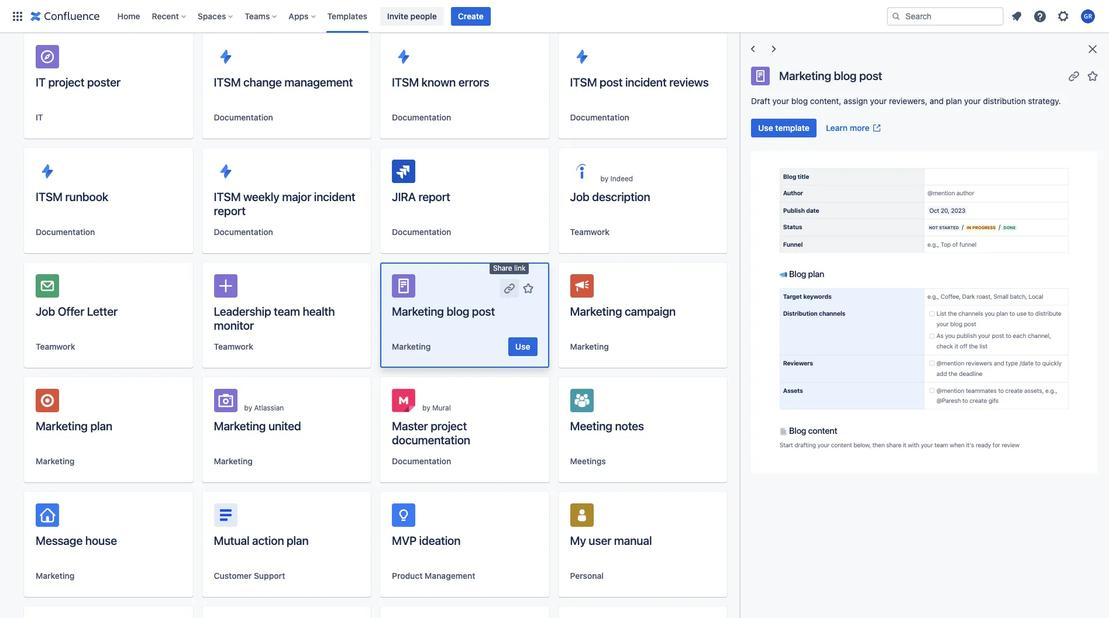 Task type: vqa. For each thing, say whether or not it's contained in the screenshot.


Task type: describe. For each thing, give the bounding box(es) containing it.
assign
[[844, 96, 868, 106]]

use button
[[508, 338, 537, 356]]

project for it
[[48, 75, 85, 89]]

0 horizontal spatial plan
[[90, 419, 112, 433]]

change
[[243, 75, 282, 89]]

master
[[392, 419, 428, 433]]

1 your from the left
[[772, 96, 789, 106]]

letter
[[87, 305, 118, 318]]

mutual
[[214, 534, 249, 548]]

draft
[[751, 96, 770, 106]]

itsm weekly major incident report
[[214, 190, 355, 218]]

invite people
[[387, 11, 437, 21]]

leadership team health monitor
[[214, 305, 335, 332]]

search image
[[892, 11, 901, 21]]

1 horizontal spatial blog
[[791, 96, 808, 106]]

atlassian
[[254, 404, 284, 412]]

documentation button for weekly
[[214, 226, 273, 238]]

management
[[425, 571, 475, 581]]

itsm runbook
[[36, 190, 108, 204]]

jira report
[[392, 190, 450, 204]]

mvp
[[392, 534, 417, 548]]

documentation for runbook
[[36, 227, 95, 237]]

2 your from the left
[[870, 96, 887, 106]]

home
[[117, 11, 140, 21]]

use for use
[[515, 342, 530, 352]]

teamwork for job description
[[570, 227, 610, 237]]

0 horizontal spatial post
[[472, 305, 495, 318]]

job for job description
[[570, 190, 590, 204]]

united
[[268, 419, 301, 433]]

teamwork button for leadership team health monitor
[[214, 341, 253, 353]]

meeting notes
[[570, 419, 644, 433]]

personal
[[570, 571, 604, 581]]

project for master
[[431, 419, 467, 433]]

learn more
[[826, 123, 870, 133]]

by indeed
[[601, 174, 633, 183]]

create link
[[451, 7, 491, 25]]

2 horizontal spatial plan
[[946, 96, 962, 106]]

documentation button for change
[[214, 112, 273, 123]]

share link tooltip
[[490, 263, 529, 274]]

link
[[514, 264, 526, 273]]

documentation
[[392, 433, 470, 447]]

banner containing home
[[0, 0, 1109, 33]]

monitor
[[214, 319, 254, 332]]

your profile and preferences image
[[1081, 9, 1095, 23]]

user
[[589, 534, 611, 548]]

templates
[[327, 11, 367, 21]]

incident inside itsm weekly major incident report
[[314, 190, 355, 204]]

action
[[252, 534, 284, 548]]

itsm for itsm weekly major incident report
[[214, 190, 241, 204]]

by mural
[[422, 404, 451, 412]]

recent button
[[148, 7, 191, 25]]

my user manual
[[570, 534, 652, 548]]

share
[[493, 264, 512, 273]]

close image
[[1086, 42, 1100, 56]]

product management button
[[392, 570, 475, 582]]

use template button
[[751, 119, 817, 137]]

itsm for itsm known errors
[[392, 75, 419, 89]]

content,
[[810, 96, 841, 106]]

it project poster
[[36, 75, 121, 89]]

previous template image
[[746, 42, 760, 56]]

by for master
[[422, 404, 430, 412]]

job offer letter
[[36, 305, 118, 318]]

1 horizontal spatial star marketing blog post image
[[1086, 69, 1100, 83]]

0 horizontal spatial blog
[[447, 305, 469, 318]]

distribution
[[983, 96, 1026, 106]]

master project documentation
[[392, 419, 470, 447]]

teams button
[[241, 7, 282, 25]]

spaces button
[[194, 7, 238, 25]]

teams
[[245, 11, 270, 21]]

invite
[[387, 11, 408, 21]]

share link
[[493, 264, 526, 273]]

manual
[[614, 534, 652, 548]]

teamwork for leadership team health monitor
[[214, 342, 253, 352]]

mural
[[432, 404, 451, 412]]

documentation button for known
[[392, 112, 451, 123]]

meetings button
[[570, 456, 606, 467]]

more
[[850, 123, 870, 133]]

recent
[[152, 11, 179, 21]]

itsm for itsm runbook
[[36, 190, 63, 204]]

report inside itsm weekly major incident report
[[214, 204, 246, 218]]

appswitcher icon image
[[11, 9, 25, 23]]

house
[[85, 534, 117, 548]]

indeed
[[610, 174, 633, 183]]

marketing campaign
[[570, 305, 676, 318]]

documentation for project
[[392, 456, 451, 466]]

learn more link
[[819, 119, 888, 137]]

create
[[458, 11, 484, 21]]

weekly
[[243, 190, 279, 204]]

by for marketing
[[244, 404, 252, 412]]

marketing button for marketing united
[[214, 456, 253, 467]]

meetings
[[570, 456, 606, 466]]



Task type: locate. For each thing, give the bounding box(es) containing it.
apps button
[[285, 7, 320, 25]]

blog
[[834, 69, 857, 82], [791, 96, 808, 106], [447, 305, 469, 318]]

jira
[[392, 190, 416, 204]]

by for job
[[601, 174, 609, 183]]

0 horizontal spatial use
[[515, 342, 530, 352]]

1 horizontal spatial project
[[431, 419, 467, 433]]

by atlassian
[[244, 404, 284, 412]]

itsm inside itsm weekly major incident report
[[214, 190, 241, 204]]

and
[[930, 96, 944, 106]]

marketing button for marketing campaign
[[570, 341, 609, 353]]

itsm for itsm change management
[[214, 75, 241, 89]]

0 horizontal spatial job
[[36, 305, 55, 318]]

documentation for report
[[392, 227, 451, 237]]

documentation button down documentation
[[392, 456, 451, 467]]

health
[[303, 305, 335, 318]]

0 horizontal spatial star marketing blog post image
[[521, 281, 535, 295]]

teamwork button down monitor
[[214, 341, 253, 353]]

documentation button down the known
[[392, 112, 451, 123]]

1 vertical spatial blog
[[791, 96, 808, 106]]

message house
[[36, 534, 117, 548]]

1 horizontal spatial use
[[758, 123, 773, 133]]

2 vertical spatial plan
[[287, 534, 309, 548]]

1 horizontal spatial report
[[419, 190, 450, 204]]

documentation down the known
[[392, 112, 451, 122]]

apps
[[289, 11, 309, 21]]

customer
[[214, 571, 252, 581]]

product management
[[392, 571, 475, 581]]

confluence image
[[30, 9, 100, 23], [30, 9, 100, 23]]

0 vertical spatial job
[[570, 190, 590, 204]]

documentation for post
[[570, 112, 629, 122]]

1 vertical spatial report
[[214, 204, 246, 218]]

known
[[421, 75, 456, 89]]

1 horizontal spatial incident
[[625, 75, 667, 89]]

it for it project poster
[[36, 75, 46, 89]]

my
[[570, 534, 586, 548]]

job description
[[570, 190, 650, 204]]

home link
[[114, 7, 144, 25]]

itsm known errors
[[392, 75, 489, 89]]

1 horizontal spatial teamwork
[[214, 342, 253, 352]]

template
[[775, 123, 810, 133]]

itsm post incident reviews
[[570, 75, 709, 89]]

0 horizontal spatial by
[[244, 404, 252, 412]]

people
[[410, 11, 437, 21]]

mvp ideation
[[392, 534, 461, 548]]

project inside master project documentation
[[431, 419, 467, 433]]

by
[[601, 174, 609, 183], [244, 404, 252, 412], [422, 404, 430, 412]]

1 vertical spatial share link image
[[502, 281, 516, 295]]

major
[[282, 190, 311, 204]]

marketing united
[[214, 419, 301, 433]]

0 vertical spatial share link image
[[1067, 69, 1081, 83]]

documentation for known
[[392, 112, 451, 122]]

1 vertical spatial project
[[431, 419, 467, 433]]

star marketing blog post image
[[1086, 69, 1100, 83], [521, 281, 535, 295]]

2 horizontal spatial by
[[601, 174, 609, 183]]

description
[[592, 190, 650, 204]]

2 horizontal spatial blog
[[834, 69, 857, 82]]

report down weekly
[[214, 204, 246, 218]]

0 horizontal spatial marketing blog post
[[392, 305, 495, 318]]

2 horizontal spatial post
[[859, 69, 882, 82]]

report right jira
[[419, 190, 450, 204]]

teamwork button
[[570, 226, 610, 238], [36, 341, 75, 353], [214, 341, 253, 353]]

itsm change management
[[214, 75, 353, 89]]

Search field
[[887, 7, 1004, 25]]

plan
[[946, 96, 962, 106], [90, 419, 112, 433], [287, 534, 309, 548]]

1 vertical spatial star marketing blog post image
[[521, 281, 535, 295]]

by left mural
[[422, 404, 430, 412]]

your right draft
[[772, 96, 789, 106]]

documentation down change
[[214, 112, 273, 122]]

teamwork down monitor
[[214, 342, 253, 352]]

2 horizontal spatial teamwork button
[[570, 226, 610, 238]]

teamwork down offer
[[36, 342, 75, 352]]

1 vertical spatial incident
[[314, 190, 355, 204]]

poster
[[87, 75, 121, 89]]

strategy.
[[1028, 96, 1061, 106]]

1 horizontal spatial teamwork button
[[214, 341, 253, 353]]

job for job offer letter
[[36, 305, 55, 318]]

0 vertical spatial use
[[758, 123, 773, 133]]

share link image
[[1067, 69, 1081, 83], [502, 281, 516, 295]]

offer
[[58, 305, 84, 318]]

1 vertical spatial it
[[36, 112, 43, 122]]

teamwork button for job offer letter
[[36, 341, 75, 353]]

1 horizontal spatial your
[[870, 96, 887, 106]]

by left indeed
[[601, 174, 609, 183]]

job left offer
[[36, 305, 55, 318]]

documentation button down weekly
[[214, 226, 273, 238]]

your left distribution
[[964, 96, 981, 106]]

use
[[758, 123, 773, 133], [515, 342, 530, 352]]

draft your blog content, assign your reviewers, and plan your distribution strategy.
[[751, 96, 1061, 106]]

team
[[274, 305, 300, 318]]

1 horizontal spatial plan
[[287, 534, 309, 548]]

0 horizontal spatial teamwork
[[36, 342, 75, 352]]

teamwork button down "job description"
[[570, 226, 610, 238]]

1 vertical spatial plan
[[90, 419, 112, 433]]

itsm for itsm post incident reviews
[[570, 75, 597, 89]]

by up marketing united
[[244, 404, 252, 412]]

0 horizontal spatial your
[[772, 96, 789, 106]]

1 it from the top
[[36, 75, 46, 89]]

errors
[[458, 75, 489, 89]]

documentation
[[214, 112, 273, 122], [392, 112, 451, 122], [570, 112, 629, 122], [36, 227, 95, 237], [214, 227, 273, 237], [392, 227, 451, 237], [392, 456, 451, 466]]

ideation
[[419, 534, 461, 548]]

2 vertical spatial blog
[[447, 305, 469, 318]]

1 horizontal spatial job
[[570, 190, 590, 204]]

use for use template
[[758, 123, 773, 133]]

teamwork down "job description"
[[570, 227, 610, 237]]

job left description
[[570, 190, 590, 204]]

reviews
[[669, 75, 709, 89]]

itsm
[[214, 75, 241, 89], [392, 75, 419, 89], [570, 75, 597, 89], [36, 190, 63, 204], [214, 190, 241, 204]]

teamwork button down offer
[[36, 341, 75, 353]]

marketing
[[779, 69, 831, 82], [392, 305, 444, 318], [570, 305, 622, 318], [392, 342, 431, 352], [570, 342, 609, 352], [36, 419, 88, 433], [214, 419, 266, 433], [36, 456, 75, 466], [214, 456, 253, 466], [36, 571, 75, 581]]

2 horizontal spatial teamwork
[[570, 227, 610, 237]]

report
[[419, 190, 450, 204], [214, 204, 246, 218]]

0 horizontal spatial project
[[48, 75, 85, 89]]

documentation down weekly
[[214, 227, 273, 237]]

it for it
[[36, 112, 43, 122]]

use inside use template button
[[758, 123, 773, 133]]

0 vertical spatial plan
[[946, 96, 962, 106]]

1 horizontal spatial post
[[600, 75, 623, 89]]

documentation button for post
[[570, 112, 629, 123]]

project left poster
[[48, 75, 85, 89]]

templates link
[[324, 7, 371, 25]]

marketing blog post
[[779, 69, 882, 82], [392, 305, 495, 318]]

1 horizontal spatial by
[[422, 404, 430, 412]]

1 vertical spatial marketing blog post
[[392, 305, 495, 318]]

1 vertical spatial job
[[36, 305, 55, 318]]

your
[[772, 96, 789, 106], [870, 96, 887, 106], [964, 96, 981, 106]]

marketing button for marketing plan
[[36, 456, 75, 467]]

notification icon image
[[1010, 9, 1024, 23]]

0 vertical spatial marketing blog post
[[779, 69, 882, 82]]

star marketing blog post image down close image
[[1086, 69, 1100, 83]]

use template
[[758, 123, 810, 133]]

1 horizontal spatial share link image
[[1067, 69, 1081, 83]]

banner
[[0, 0, 1109, 33]]

leadership
[[214, 305, 271, 318]]

0 vertical spatial it
[[36, 75, 46, 89]]

incident left reviews
[[625, 75, 667, 89]]

documentation down "itsm post incident reviews"
[[570, 112, 629, 122]]

runbook
[[65, 190, 108, 204]]

invite people button
[[380, 7, 444, 25]]

job
[[570, 190, 590, 204], [36, 305, 55, 318]]

0 horizontal spatial incident
[[314, 190, 355, 204]]

global element
[[7, 0, 885, 32]]

documentation button for report
[[392, 226, 451, 238]]

it down the it project poster
[[36, 112, 43, 122]]

1 horizontal spatial marketing blog post
[[779, 69, 882, 82]]

documentation down itsm runbook
[[36, 227, 95, 237]]

marketing button for message house
[[36, 570, 75, 582]]

documentation for weekly
[[214, 227, 273, 237]]

2 it from the top
[[36, 112, 43, 122]]

meeting
[[570, 419, 612, 433]]

documentation down documentation
[[392, 456, 451, 466]]

1 vertical spatial use
[[515, 342, 530, 352]]

0 vertical spatial incident
[[625, 75, 667, 89]]

customer support
[[214, 571, 285, 581]]

0 vertical spatial blog
[[834, 69, 857, 82]]

documentation down jira report
[[392, 227, 451, 237]]

campaign
[[625, 305, 676, 318]]

settings icon image
[[1056, 9, 1071, 23]]

marketing button
[[392, 341, 431, 353], [570, 341, 609, 353], [36, 456, 75, 467], [214, 456, 253, 467], [36, 570, 75, 582]]

use inside use button
[[515, 342, 530, 352]]

next template image
[[767, 42, 781, 56]]

personal button
[[570, 570, 604, 582]]

documentation button for runbook
[[36, 226, 95, 238]]

0 vertical spatial report
[[419, 190, 450, 204]]

project down mural
[[431, 419, 467, 433]]

documentation button
[[214, 112, 273, 123], [392, 112, 451, 123], [570, 112, 629, 123], [36, 226, 95, 238], [214, 226, 273, 238], [392, 226, 451, 238], [392, 456, 451, 467]]

2 horizontal spatial your
[[964, 96, 981, 106]]

it up it button
[[36, 75, 46, 89]]

it
[[36, 75, 46, 89], [36, 112, 43, 122]]

message
[[36, 534, 83, 548]]

documentation button down itsm runbook
[[36, 226, 95, 238]]

teamwork button for job description
[[570, 226, 610, 238]]

teamwork for job offer letter
[[36, 342, 75, 352]]

0 horizontal spatial teamwork button
[[36, 341, 75, 353]]

marketing plan
[[36, 419, 112, 433]]

documentation for change
[[214, 112, 273, 122]]

learn
[[826, 123, 848, 133]]

mutual action plan
[[214, 534, 309, 548]]

0 horizontal spatial report
[[214, 204, 246, 218]]

documentation button down jira report
[[392, 226, 451, 238]]

it button
[[36, 112, 43, 123]]

product
[[392, 571, 423, 581]]

0 vertical spatial star marketing blog post image
[[1086, 69, 1100, 83]]

your right assign
[[870, 96, 887, 106]]

0 vertical spatial project
[[48, 75, 85, 89]]

incident
[[625, 75, 667, 89], [314, 190, 355, 204]]

incident right the major
[[314, 190, 355, 204]]

reviewers,
[[889, 96, 928, 106]]

documentation button down change
[[214, 112, 273, 123]]

0 horizontal spatial share link image
[[502, 281, 516, 295]]

support
[[254, 571, 285, 581]]

notes
[[615, 419, 644, 433]]

documentation button for project
[[392, 456, 451, 467]]

spaces
[[198, 11, 226, 21]]

customer support button
[[214, 570, 285, 582]]

help icon image
[[1033, 9, 1047, 23]]

star marketing blog post image down link on the top left of the page
[[521, 281, 535, 295]]

3 your from the left
[[964, 96, 981, 106]]

documentation button down "itsm post incident reviews"
[[570, 112, 629, 123]]



